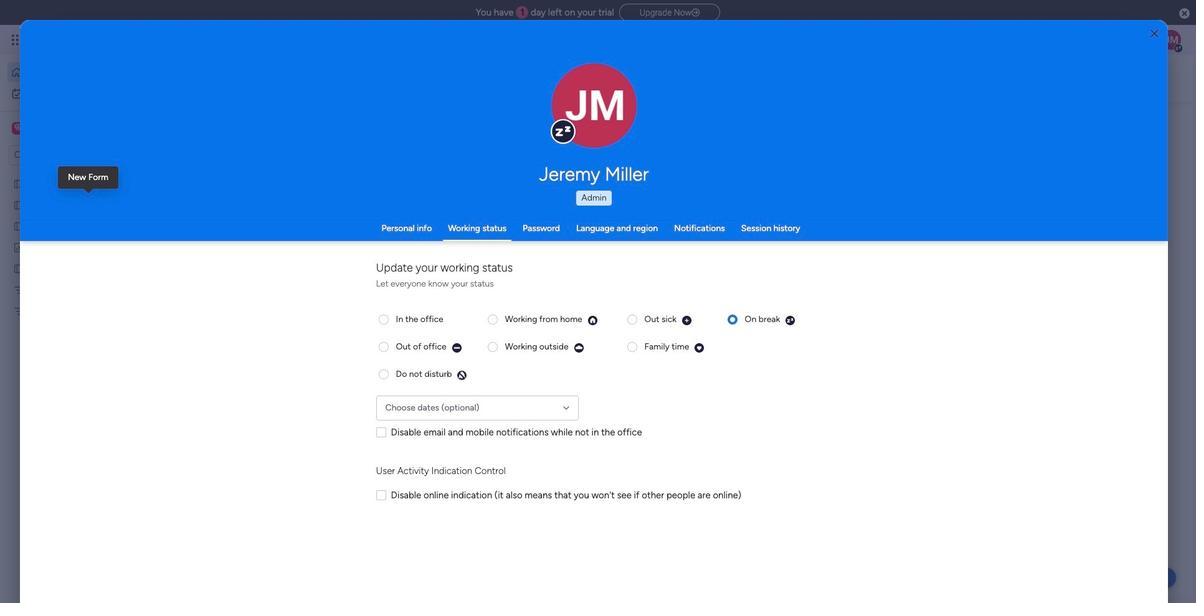 Task type: describe. For each thing, give the bounding box(es) containing it.
workspace image
[[599, 488, 629, 518]]

2 vertical spatial option
[[0, 172, 159, 175]]

public board image
[[13, 220, 25, 232]]

1 vertical spatial option
[[7, 83, 151, 103]]

component image
[[419, 272, 430, 283]]

close image
[[1151, 29, 1158, 38]]

dapulse close image
[[1179, 7, 1190, 20]]

1 public board image from the top
[[13, 199, 25, 211]]

Search in workspace field
[[26, 148, 104, 162]]

0 vertical spatial option
[[7, 62, 151, 82]]



Task type: vqa. For each thing, say whether or not it's contained in the screenshot.
option to the top
yes



Task type: locate. For each thing, give the bounding box(es) containing it.
jeremy miller image
[[1161, 30, 1181, 50]]

1 vertical spatial public board image
[[13, 262, 25, 274]]

public dashboard image
[[13, 241, 25, 253]]

remove from favorites image
[[376, 253, 389, 265]]

1 horizontal spatial preview image
[[574, 342, 584, 353]]

public board image
[[13, 199, 25, 211], [13, 262, 25, 274]]

preview image
[[785, 315, 796, 326], [574, 342, 584, 353], [457, 370, 468, 380]]

option
[[7, 62, 151, 82], [7, 83, 151, 103], [0, 172, 159, 175]]

select product image
[[11, 34, 24, 46]]

shareable board image up component icon
[[419, 252, 432, 266]]

1 vertical spatial preview image
[[574, 342, 584, 353]]

0 vertical spatial shareable board image
[[13, 178, 25, 189]]

public board image down public dashboard image
[[13, 262, 25, 274]]

dapulse rightstroke image
[[692, 8, 700, 17]]

workspace selection element
[[12, 121, 104, 137]]

shareable board image up public board icon
[[13, 178, 25, 189]]

public board image up public board icon
[[13, 199, 25, 211]]

preview image
[[587, 315, 598, 326], [682, 315, 692, 326], [451, 342, 462, 353], [694, 342, 705, 353]]

0 horizontal spatial preview image
[[457, 370, 468, 380]]

1 vertical spatial shareable board image
[[419, 252, 432, 266]]

shareable board image
[[13, 178, 25, 189], [419, 252, 432, 266]]

2 public board image from the top
[[13, 262, 25, 274]]

quick search results list box
[[230, 141, 930, 307]]

shareable board image inside quick search results list box
[[419, 252, 432, 266]]

0 horizontal spatial shareable board image
[[13, 178, 25, 189]]

0 vertical spatial public board image
[[13, 199, 25, 211]]

2 vertical spatial preview image
[[457, 370, 468, 380]]

0 vertical spatial preview image
[[785, 315, 796, 326]]

workspace image
[[12, 121, 24, 135], [14, 121, 22, 135], [599, 421, 629, 451]]

1 horizontal spatial shareable board image
[[419, 252, 432, 266]]

2 horizontal spatial preview image
[[785, 315, 796, 326]]

list box
[[0, 170, 159, 489]]



